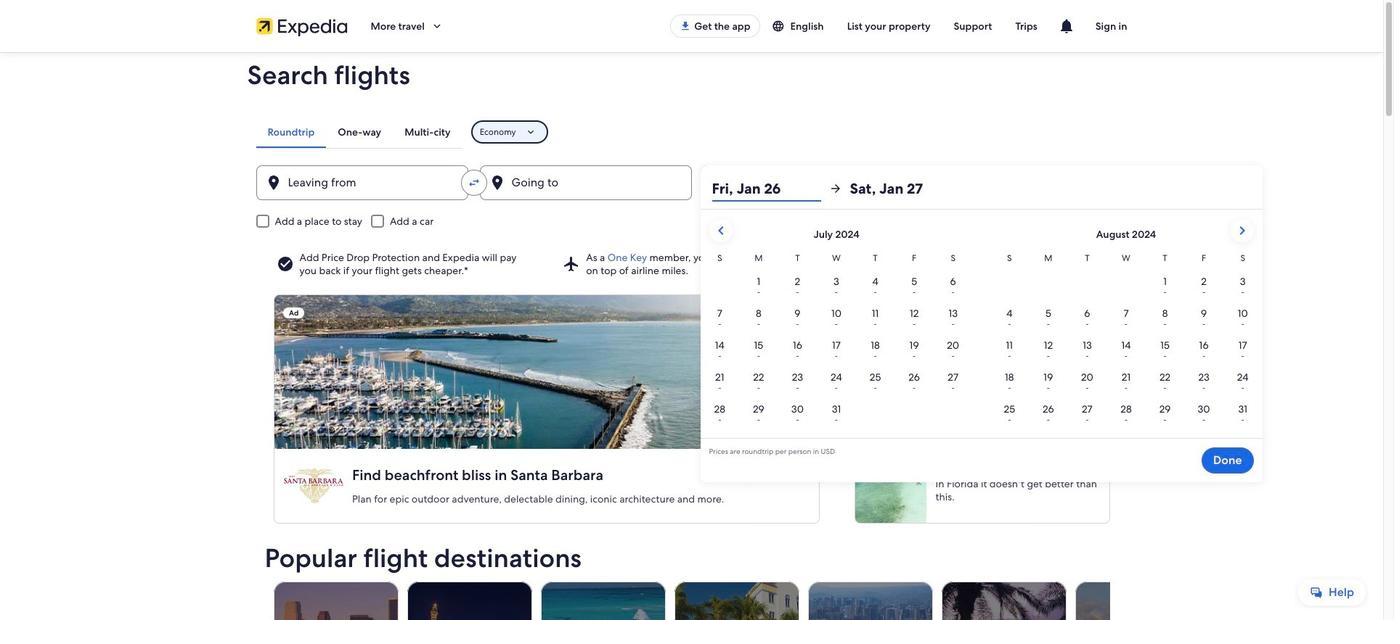Task type: describe. For each thing, give the bounding box(es) containing it.
small image
[[772, 20, 791, 33]]

new york flights image
[[1075, 582, 1200, 621]]

next month image
[[1234, 222, 1251, 240]]

more travel image
[[431, 20, 444, 33]]

download the app button image
[[680, 20, 692, 32]]

previous month image
[[712, 222, 730, 240]]

las vegas flights image
[[407, 582, 532, 621]]

orlando flights image
[[942, 582, 1066, 621]]



Task type: locate. For each thing, give the bounding box(es) containing it.
swap origin and destination values image
[[467, 176, 480, 190]]

los angeles flights image
[[273, 582, 398, 621]]

expedia logo image
[[256, 16, 348, 36]]

main content
[[0, 52, 1383, 621]]

miami flights image
[[674, 582, 799, 621]]

cancun flights image
[[541, 582, 666, 621]]

honolulu flights image
[[808, 582, 933, 621]]

communication center icon image
[[1058, 17, 1075, 35]]

tab list
[[256, 116, 462, 148]]

popular flight destinations region
[[256, 545, 1200, 621]]



Task type: vqa. For each thing, say whether or not it's contained in the screenshot.
February 2024 element
no



